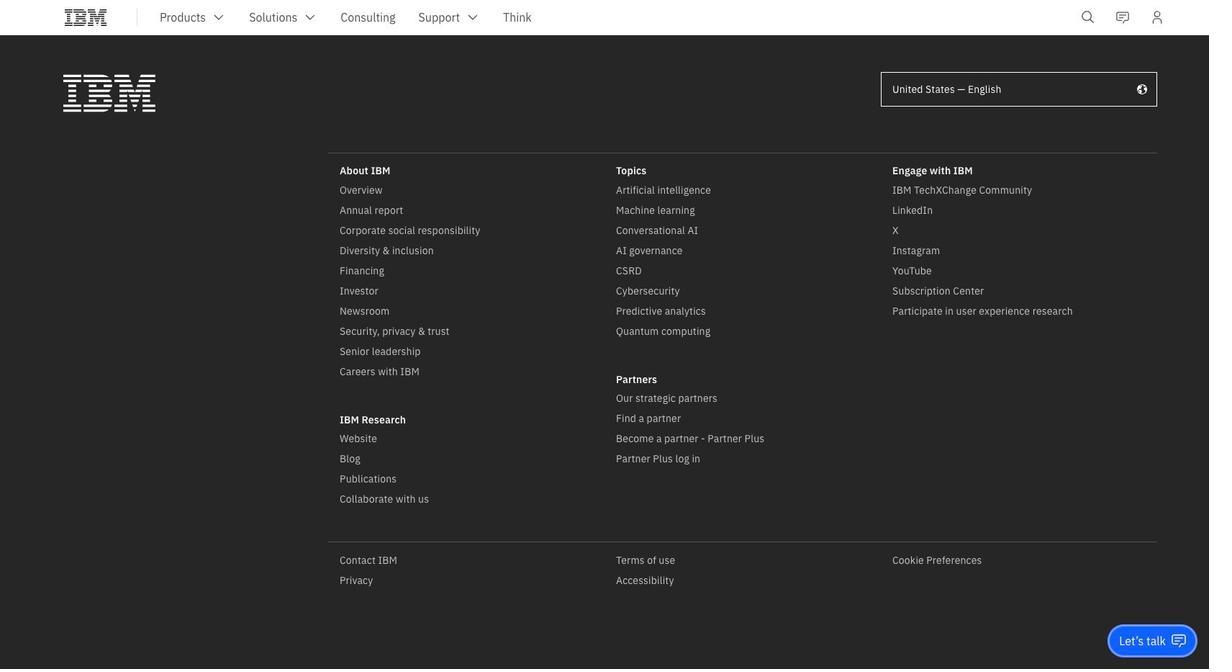 Task type: locate. For each thing, give the bounding box(es) containing it.
let's talk element
[[1120, 633, 1167, 649]]

contact us region
[[1109, 624, 1198, 658]]



Task type: vqa. For each thing, say whether or not it's contained in the screenshot.
the Contact Us region
yes



